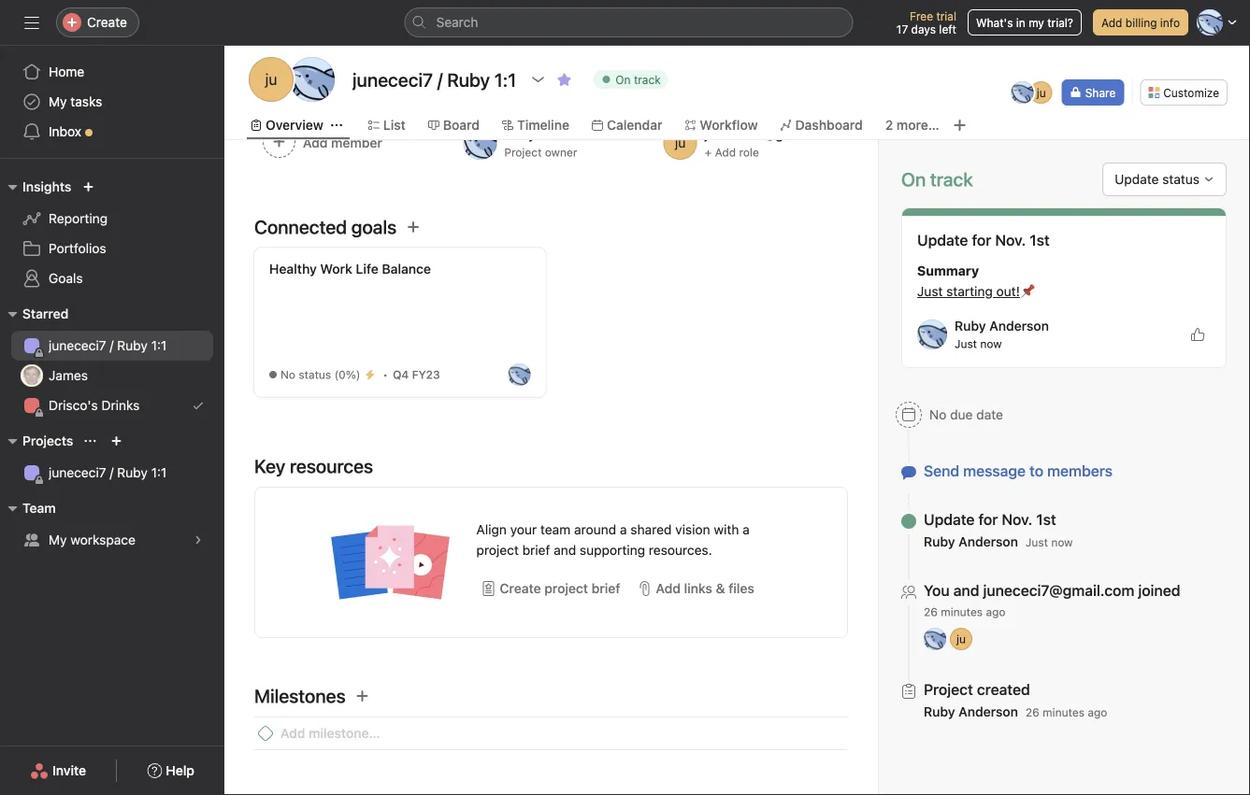 Task type: vqa. For each thing, say whether or not it's contained in the screenshot.
Notifications
no



Task type: locate. For each thing, give the bounding box(es) containing it.
junececi7 for junececi7 / ruby 1:1 link within starred element
[[49, 338, 106, 354]]

update for nov. 1st
[[918, 231, 1050, 249]]

on track
[[902, 168, 973, 190]]

2 more…
[[885, 117, 940, 133]]

0 vertical spatial /
[[110, 338, 114, 354]]

ruby anderson link for update
[[924, 535, 1018, 550]]

drisco's drinks
[[49, 398, 140, 413]]

0 horizontal spatial just
[[918, 284, 943, 299]]

update inside popup button
[[1115, 172, 1159, 187]]

26 inside project created ruby anderson 26 minutes ago
[[1026, 707, 1040, 720]]

ruby anderson link
[[955, 318, 1049, 334], [924, 535, 1018, 550], [924, 705, 1018, 720]]

0 horizontal spatial and
[[554, 543, 576, 558]]

0 vertical spatial junececi7 / ruby 1:1
[[49, 338, 167, 354]]

now down out! on the right top of the page
[[981, 338, 1002, 351]]

2 vertical spatial just
[[1026, 536, 1048, 549]]

my left tasks at the left
[[49, 94, 67, 109]]

1 horizontal spatial minutes
[[1043, 707, 1085, 720]]

add for milestone…
[[281, 726, 305, 742]]

vision
[[675, 522, 710, 538]]

projects button
[[0, 430, 73, 453]]

ju left share button
[[1037, 86, 1046, 99]]

0 horizontal spatial project
[[477, 543, 519, 558]]

1 horizontal spatial status
[[1163, 172, 1200, 187]]

1 horizontal spatial and
[[954, 582, 980, 600]]

0 vertical spatial status
[[1163, 172, 1200, 187]]

ruby anderson link down project created
[[924, 705, 1018, 720]]

0 horizontal spatial 26
[[924, 606, 938, 619]]

anderson
[[990, 318, 1049, 334], [959, 535, 1018, 550], [959, 705, 1018, 720]]

2 vertical spatial ruby anderson link
[[924, 705, 1018, 720]]

1 vertical spatial 26
[[1026, 707, 1040, 720]]

1 horizontal spatial a
[[743, 522, 750, 538]]

junececi7 down show options, current sort, top image on the bottom left
[[49, 465, 106, 481]]

update for nov. 1st button
[[924, 511, 1073, 529]]

0 horizontal spatial create
[[87, 14, 127, 30]]

remove from starred image
[[557, 72, 572, 87]]

1 a from the left
[[620, 522, 627, 538]]

no
[[281, 368, 296, 382], [930, 407, 947, 423]]

1 vertical spatial no
[[930, 407, 947, 423]]

for inside update for nov. 1st ruby anderson just now
[[979, 511, 998, 529]]

0 vertical spatial minutes
[[941, 606, 983, 619]]

project inside align your team around a shared vision with a project brief and supporting resources.
[[477, 543, 519, 558]]

my inside my workspace link
[[49, 533, 67, 548]]

now inside ruby anderson just now
[[981, 338, 1002, 351]]

status down customize dropdown button
[[1163, 172, 1200, 187]]

add right the +
[[715, 146, 736, 159]]

create inside popup button
[[87, 14, 127, 30]]

1 my from the top
[[49, 94, 67, 109]]

0 vertical spatial anderson
[[990, 318, 1049, 334]]

latest status update element
[[902, 208, 1227, 368]]

0 vertical spatial project
[[477, 543, 519, 558]]

a right the with
[[743, 522, 750, 538]]

1 horizontal spatial ago
[[1088, 707, 1108, 720]]

0 horizontal spatial junececi7@gmail.com
[[705, 127, 840, 142]]

just down the '1st'
[[1026, 536, 1048, 549]]

starred button
[[0, 303, 69, 325]]

my workspace
[[49, 533, 136, 548]]

add down milestones
[[281, 726, 305, 742]]

on track
[[616, 73, 661, 86]]

0 vertical spatial and
[[554, 543, 576, 558]]

align
[[477, 522, 507, 538]]

• q4 fy23
[[383, 368, 440, 382]]

and right you
[[954, 582, 980, 600]]

new image
[[83, 181, 94, 193]]

1 vertical spatial update
[[918, 231, 968, 249]]

status left (0%)
[[299, 368, 331, 382]]

for left nov. 1st
[[972, 231, 992, 249]]

in
[[1016, 16, 1026, 29]]

you and junececi7@gmail.com joined 26 minutes ago
[[924, 582, 1181, 619]]

a
[[620, 522, 627, 538], [743, 522, 750, 538]]

1 horizontal spatial no
[[930, 407, 947, 423]]

junececi7 / ruby 1:1 for junececi7 / ruby 1:1 link inside projects element
[[49, 465, 167, 481]]

ruby anderson link down out! on the right top of the page
[[955, 318, 1049, 334]]

0 vertical spatial just
[[918, 284, 943, 299]]

just
[[918, 284, 943, 299], [955, 338, 977, 351], [1026, 536, 1048, 549]]

1:1 up 'teams' 'element'
[[151, 465, 167, 481]]

owner
[[545, 146, 577, 159]]

create inside button
[[500, 581, 541, 597]]

ju up project created
[[957, 633, 966, 646]]

days
[[912, 22, 936, 36]]

0 horizontal spatial a
[[620, 522, 627, 538]]

2 / from the top
[[110, 465, 114, 481]]

starred element
[[0, 297, 224, 425]]

1 vertical spatial for
[[979, 511, 998, 529]]

ago inside 'you and junececi7@gmail.com joined 26 minutes ago'
[[986, 606, 1006, 619]]

create up home link
[[87, 14, 127, 30]]

0 vertical spatial junececi7
[[49, 338, 106, 354]]

junececi7@gmail.com up role at the right of page
[[705, 127, 840, 142]]

junececi7 inside projects element
[[49, 465, 106, 481]]

26 down project created
[[1026, 707, 1040, 720]]

add tab image
[[953, 118, 968, 133]]

0 vertical spatial 26
[[924, 606, 938, 619]]

add inside "button"
[[1102, 16, 1123, 29]]

project created
[[924, 681, 1030, 699]]

for inside 'latest status update' element
[[972, 231, 992, 249]]

help button
[[135, 755, 207, 788]]

26 down you
[[924, 606, 938, 619]]

anderson down update for nov. 1st button
[[959, 535, 1018, 550]]

ruby down 'new project or portfolio' image
[[117, 465, 148, 481]]

overview link
[[251, 115, 323, 136]]

junececi7 / ruby 1:1 link up the james on the left top of the page
[[11, 331, 213, 361]]

junececi7 / ruby 1:1 link down 'new project or portfolio' image
[[11, 458, 213, 488]]

2 1:1 from the top
[[151, 465, 167, 481]]

ju up overview link
[[265, 71, 277, 88]]

1 vertical spatial 1:1
[[151, 465, 167, 481]]

ruby up you
[[924, 535, 955, 550]]

show options image
[[531, 72, 546, 87]]

0 horizontal spatial minutes
[[941, 606, 983, 619]]

0 vertical spatial junececi7 / ruby 1:1 link
[[11, 331, 213, 361]]

1 / from the top
[[110, 338, 114, 354]]

0 vertical spatial brief
[[523, 543, 550, 558]]

1 vertical spatial junececi7 / ruby 1:1 link
[[11, 458, 213, 488]]

a up supporting
[[620, 522, 627, 538]]

0 horizontal spatial brief
[[523, 543, 550, 558]]

now down the '1st'
[[1052, 536, 1073, 549]]

just down summary in the top right of the page
[[918, 284, 943, 299]]

junececi7 inside starred element
[[49, 338, 106, 354]]

0 vertical spatial ago
[[986, 606, 1006, 619]]

1 vertical spatial project
[[545, 581, 588, 597]]

just starting out!
[[918, 284, 1020, 299]]

date
[[977, 407, 1004, 423]]

ruby
[[955, 318, 986, 334], [117, 338, 148, 354], [117, 465, 148, 481], [924, 535, 955, 550], [924, 705, 955, 720]]

0 vertical spatial my
[[49, 94, 67, 109]]

1 vertical spatial junececi7 / ruby 1:1
[[49, 465, 167, 481]]

james
[[49, 368, 88, 383]]

add inside junececi7@gmail.com + add role
[[715, 146, 736, 159]]

1 vertical spatial junececi7
[[49, 465, 106, 481]]

1:1
[[151, 338, 167, 354], [151, 465, 167, 481]]

ruby down project created
[[924, 705, 955, 720]]

status inside popup button
[[1163, 172, 1200, 187]]

ra down in
[[1015, 86, 1030, 99]]

1 vertical spatial ruby anderson link
[[924, 535, 1018, 550]]

1 horizontal spatial just
[[955, 338, 977, 351]]

team
[[22, 501, 56, 516]]

junececi7 / ruby 1:1
[[49, 338, 167, 354], [49, 465, 167, 481]]

/ up drisco's drinks link
[[110, 338, 114, 354]]

anderson down project created
[[959, 705, 1018, 720]]

no status (0%)
[[281, 368, 360, 382]]

1 junececi7 / ruby 1:1 from the top
[[49, 338, 167, 354]]

ruby up drinks
[[117, 338, 148, 354]]

/ down 'new project or portfolio' image
[[110, 465, 114, 481]]

home link
[[11, 57, 213, 87]]

my down team in the left bottom of the page
[[49, 533, 67, 548]]

add
[[1102, 16, 1123, 29], [715, 146, 736, 159], [656, 581, 681, 597], [281, 726, 305, 742]]

ra up overview
[[303, 71, 322, 88]]

1 vertical spatial ago
[[1088, 707, 1108, 720]]

0 vertical spatial ruby anderson link
[[955, 318, 1049, 334]]

ja
[[26, 369, 38, 383]]

my inside my tasks link
[[49, 94, 67, 109]]

junececi7@gmail.com down the '1st'
[[983, 582, 1135, 600]]

add billing info
[[1102, 16, 1180, 29]]

no left (0%)
[[281, 368, 296, 382]]

create for create
[[87, 14, 127, 30]]

1 junececi7 / ruby 1:1 link from the top
[[11, 331, 213, 361]]

2 junececi7 / ruby 1:1 from the top
[[49, 465, 167, 481]]

1 vertical spatial and
[[954, 582, 980, 600]]

0 likes. click to like this task image
[[1191, 327, 1206, 342]]

ra down just starting out!
[[925, 328, 940, 341]]

now
[[981, 338, 1002, 351], [1052, 536, 1073, 549]]

ruby anderson link for project created
[[924, 705, 1018, 720]]

ruby anderson
[[504, 127, 599, 142]]

board
[[443, 117, 480, 133]]

projects
[[22, 433, 73, 449]]

2 horizontal spatial ju
[[1037, 86, 1046, 99]]

1 vertical spatial anderson
[[959, 535, 1018, 550]]

1:1 inside projects element
[[151, 465, 167, 481]]

tab actions image
[[331, 120, 342, 131]]

ago
[[986, 606, 1006, 619], [1088, 707, 1108, 720]]

for for nov.
[[979, 511, 998, 529]]

1 vertical spatial create
[[500, 581, 541, 597]]

junececi7 / ruby 1:1 down 'new project or portfolio' image
[[49, 465, 167, 481]]

align your team around a shared vision with a project brief and supporting resources.
[[477, 522, 750, 558]]

/ for junececi7 / ruby 1:1 link inside projects element
[[110, 465, 114, 481]]

update
[[1115, 172, 1159, 187], [918, 231, 968, 249], [924, 511, 975, 529]]

milestone…
[[309, 726, 380, 742]]

create down your
[[500, 581, 541, 597]]

1 horizontal spatial brief
[[592, 581, 621, 597]]

brief inside button
[[592, 581, 621, 597]]

1 horizontal spatial junececi7@gmail.com
[[983, 582, 1135, 600]]

add links & files button
[[633, 572, 759, 606]]

junececi7 / ruby 1:1 inside projects element
[[49, 465, 167, 481]]

ruby inside ruby anderson just now
[[955, 318, 986, 334]]

search button
[[405, 7, 853, 37]]

drisco's
[[49, 398, 98, 413]]

healthy work life balance
[[269, 261, 431, 277]]

/
[[110, 338, 114, 354], [110, 465, 114, 481]]

brief down your
[[523, 543, 550, 558]]

summary
[[918, 263, 979, 279]]

1 horizontal spatial 26
[[1026, 707, 1040, 720]]

1 vertical spatial status
[[299, 368, 331, 382]]

junececi7
[[49, 338, 106, 354], [49, 465, 106, 481]]

2 horizontal spatial just
[[1026, 536, 1048, 549]]

free trial 17 days left
[[897, 9, 957, 36]]

0 horizontal spatial status
[[299, 368, 331, 382]]

1 1:1 from the top
[[151, 338, 167, 354]]

global element
[[0, 46, 224, 158]]

project down team
[[545, 581, 588, 597]]

1 horizontal spatial now
[[1052, 536, 1073, 549]]

joined
[[1139, 582, 1181, 600]]

add inside popup button
[[656, 581, 681, 597]]

ruby inside project created ruby anderson 26 minutes ago
[[924, 705, 955, 720]]

members
[[1048, 462, 1113, 480]]

dashboard
[[796, 117, 863, 133]]

0 horizontal spatial ju
[[265, 71, 277, 88]]

send message to members button
[[924, 462, 1113, 480]]

/ inside projects element
[[110, 465, 114, 481]]

1 horizontal spatial create
[[500, 581, 541, 597]]

0 horizontal spatial now
[[981, 338, 1002, 351]]

minutes
[[941, 606, 983, 619], [1043, 707, 1085, 720]]

ruby anderson link down update for nov. 1st button
[[924, 535, 1018, 550]]

1 junececi7 from the top
[[49, 338, 106, 354]]

2 vertical spatial anderson
[[959, 705, 1018, 720]]

brief down supporting
[[592, 581, 621, 597]]

1 vertical spatial just
[[955, 338, 977, 351]]

resources.
[[649, 543, 712, 558]]

2
[[885, 117, 893, 133]]

1 vertical spatial /
[[110, 465, 114, 481]]

send
[[924, 462, 960, 480]]

no left due
[[930, 407, 947, 423]]

what's in my trial? button
[[968, 9, 1082, 36]]

0 horizontal spatial ago
[[986, 606, 1006, 619]]

no due date button
[[888, 398, 1012, 432]]

show options, current sort, top image
[[85, 436, 96, 447]]

ruby down starting
[[955, 318, 986, 334]]

create
[[87, 14, 127, 30], [500, 581, 541, 597]]

out!
[[997, 284, 1020, 299]]

junececi7 / ruby 1:1 up the james on the left top of the page
[[49, 338, 167, 354]]

no inside dropdown button
[[930, 407, 947, 423]]

0 vertical spatial no
[[281, 368, 296, 382]]

add left billing
[[1102, 16, 1123, 29]]

insights element
[[0, 170, 224, 297]]

0 horizontal spatial no
[[281, 368, 296, 382]]

0 vertical spatial update
[[1115, 172, 1159, 187]]

1 vertical spatial minutes
[[1043, 707, 1085, 720]]

1 vertical spatial brief
[[592, 581, 621, 597]]

ra down you
[[928, 633, 943, 646]]

portfolios
[[49, 241, 106, 256]]

2 junececi7 / ruby 1:1 link from the top
[[11, 458, 213, 488]]

anderson inside update for nov. 1st ruby anderson just now
[[959, 535, 1018, 550]]

add for links
[[656, 581, 681, 597]]

junececi7 / ruby 1:1 inside starred element
[[49, 338, 167, 354]]

1 horizontal spatial project
[[545, 581, 588, 597]]

1 vertical spatial now
[[1052, 536, 1073, 549]]

2 vertical spatial update
[[924, 511, 975, 529]]

for left nov.
[[979, 511, 998, 529]]

26 inside 'you and junececi7@gmail.com joined 26 minutes ago'
[[924, 606, 938, 619]]

0 vertical spatial now
[[981, 338, 1002, 351]]

26
[[924, 606, 938, 619], [1026, 707, 1040, 720]]

0 vertical spatial 1:1
[[151, 338, 167, 354]]

0 vertical spatial for
[[972, 231, 992, 249]]

project down align at bottom
[[477, 543, 519, 558]]

update for nov. 1st ruby anderson just now
[[924, 511, 1073, 550]]

just down just starting out!
[[955, 338, 977, 351]]

2 my from the top
[[49, 533, 67, 548]]

and down team
[[554, 543, 576, 558]]

anderson down 📌 image
[[990, 318, 1049, 334]]

help
[[166, 764, 194, 779]]

1 vertical spatial junececi7@gmail.com
[[983, 582, 1135, 600]]

ju
[[265, 71, 277, 88], [1037, 86, 1046, 99], [957, 633, 966, 646]]

None text field
[[348, 63, 521, 96]]

1 vertical spatial my
[[49, 533, 67, 548]]

just inside update for nov. 1st ruby anderson just now
[[1026, 536, 1048, 549]]

junececi7 up the james on the left top of the page
[[49, 338, 106, 354]]

/ inside starred element
[[110, 338, 114, 354]]

brief
[[523, 543, 550, 558], [592, 581, 621, 597]]

status
[[1163, 172, 1200, 187], [299, 368, 331, 382]]

0 vertical spatial create
[[87, 14, 127, 30]]

1:1 up drisco's drinks link
[[151, 338, 167, 354]]

2 junececi7 from the top
[[49, 465, 106, 481]]

add left links
[[656, 581, 681, 597]]



Task type: describe. For each thing, give the bounding box(es) containing it.
trial
[[937, 9, 957, 22]]

billing
[[1126, 16, 1157, 29]]

for for nov. 1st
[[972, 231, 992, 249]]

(0%)
[[334, 368, 360, 382]]

starting
[[947, 284, 993, 299]]

on track button
[[585, 66, 677, 93]]

hide sidebar image
[[24, 15, 39, 30]]

update inside update for nov. 1st ruby anderson just now
[[924, 511, 975, 529]]

2 a from the left
[[743, 522, 750, 538]]

ruby inside projects element
[[117, 465, 148, 481]]

portfolios link
[[11, 234, 213, 264]]

status for update
[[1163, 172, 1200, 187]]

free
[[910, 9, 933, 22]]

ra right fy23
[[512, 368, 527, 382]]

just inside ruby anderson just now
[[955, 338, 977, 351]]

+
[[705, 146, 712, 159]]

create for create project brief
[[500, 581, 541, 597]]

send message to members
[[924, 462, 1113, 480]]

inbox link
[[11, 117, 213, 147]]

update status
[[1115, 172, 1200, 187]]

ra inside 'latest status update' element
[[925, 328, 940, 341]]

no for no due date
[[930, 407, 947, 423]]

0 vertical spatial junececi7@gmail.com
[[705, 127, 840, 142]]

team
[[541, 522, 571, 538]]

minutes inside project created ruby anderson 26 minutes ago
[[1043, 707, 1085, 720]]

role
[[739, 146, 759, 159]]

junececi7 / ruby 1:1 for junececi7 / ruby 1:1 link within starred element
[[49, 338, 167, 354]]

my for my tasks
[[49, 94, 67, 109]]

tasks
[[70, 94, 102, 109]]

message
[[963, 462, 1026, 480]]

and inside align your team around a shared vision with a project brief and supporting resources.
[[554, 543, 576, 558]]

add billing info button
[[1093, 9, 1189, 36]]

junececi7@gmail.com inside 'you and junececi7@gmail.com joined 26 minutes ago'
[[983, 582, 1135, 600]]

projects element
[[0, 425, 224, 492]]

fy23
[[412, 368, 440, 382]]

invite button
[[18, 755, 98, 788]]

minutes inside 'you and junececi7@gmail.com joined 26 minutes ago'
[[941, 606, 983, 619]]

calendar
[[607, 117, 663, 133]]

track
[[634, 73, 661, 86]]

list link
[[368, 115, 406, 136]]

insights
[[22, 179, 71, 195]]

update for update status
[[1115, 172, 1159, 187]]

your
[[510, 522, 537, 538]]

add goal image
[[406, 220, 421, 235]]

•
[[383, 368, 388, 382]]

project inside button
[[545, 581, 588, 597]]

ruby inside starred element
[[117, 338, 148, 354]]

home
[[49, 64, 84, 79]]

files
[[729, 581, 755, 597]]

no due date
[[930, 407, 1004, 423]]

junececi7 / ruby 1:1 link inside projects element
[[11, 458, 213, 488]]

anderson inside project created ruby anderson 26 minutes ago
[[959, 705, 1018, 720]]

dashboard link
[[781, 115, 863, 136]]

insights button
[[0, 176, 71, 198]]

/ for junececi7 / ruby 1:1 link within starred element
[[110, 338, 114, 354]]

you
[[924, 582, 950, 600]]

ago inside project created ruby anderson 26 minutes ago
[[1088, 707, 1108, 720]]

my for my workspace
[[49, 533, 67, 548]]

supporting
[[580, 543, 645, 558]]

create button
[[56, 7, 139, 37]]

customize
[[1164, 86, 1220, 99]]

junececi7 / ruby 1:1 link inside starred element
[[11, 331, 213, 361]]

goals
[[49, 271, 83, 286]]

healthy
[[269, 261, 317, 277]]

left
[[939, 22, 957, 36]]

key resources
[[254, 455, 373, 477]]

reporting link
[[11, 204, 213, 234]]

add for billing
[[1102, 16, 1123, 29]]

share
[[1086, 86, 1116, 99]]

ruby anderson just now
[[955, 318, 1049, 351]]

calendar link
[[592, 115, 663, 136]]

junececi7 for junececi7 / ruby 1:1 link inside projects element
[[49, 465, 106, 481]]

around
[[574, 522, 617, 538]]

teams element
[[0, 492, 224, 559]]

customize button
[[1140, 79, 1228, 106]]

1:1 inside starred element
[[151, 338, 167, 354]]

search list box
[[405, 7, 853, 37]]

anderson inside ruby anderson just now
[[990, 318, 1049, 334]]

timeline
[[517, 117, 570, 133]]

life
[[356, 261, 379, 277]]

update for update for nov. 1st
[[918, 231, 968, 249]]

trial?
[[1048, 16, 1074, 29]]

shared
[[631, 522, 672, 538]]

status for no
[[299, 368, 331, 382]]

workflow
[[700, 117, 758, 133]]

goals link
[[11, 264, 213, 294]]

my
[[1029, 16, 1045, 29]]

now inside update for nov. 1st ruby anderson just now
[[1052, 536, 1073, 549]]

invite
[[52, 764, 86, 779]]

my workspace link
[[11, 526, 213, 556]]

1 horizontal spatial ju
[[957, 633, 966, 646]]

on
[[616, 73, 631, 86]]

ruby anderson project owner
[[504, 127, 599, 159]]

ruby anderson link inside 'latest status update' element
[[955, 318, 1049, 334]]

1st
[[1037, 511, 1057, 529]]

no for no status (0%)
[[281, 368, 296, 382]]

📌 image
[[1020, 284, 1035, 299]]

ruby inside update for nov. 1st ruby anderson just now
[[924, 535, 955, 550]]

team button
[[0, 498, 56, 520]]

add member button
[[254, 117, 447, 169]]

inbox
[[49, 124, 81, 139]]

create project brief
[[500, 581, 621, 597]]

list
[[383, 117, 406, 133]]

&
[[716, 581, 725, 597]]

timeline link
[[502, 115, 570, 136]]

add milestone image
[[355, 689, 370, 704]]

17
[[897, 22, 908, 36]]

workflow link
[[685, 115, 758, 136]]

nov.
[[1002, 511, 1033, 529]]

and inside 'you and junececi7@gmail.com joined 26 minutes ago'
[[954, 582, 980, 600]]

you and junececi7@gmail.com joined button
[[924, 582, 1181, 600]]

board link
[[428, 115, 480, 136]]

info
[[1161, 16, 1180, 29]]

brief inside align your team around a shared vision with a project brief and supporting resources.
[[523, 543, 550, 558]]

project created ruby anderson 26 minutes ago
[[924, 681, 1108, 720]]

new project or portfolio image
[[111, 436, 122, 447]]

see details, my workspace image
[[193, 535, 204, 546]]

work
[[320, 261, 352, 277]]

connected goals
[[254, 216, 397, 238]]

overview
[[266, 117, 323, 133]]

with
[[714, 522, 739, 538]]



